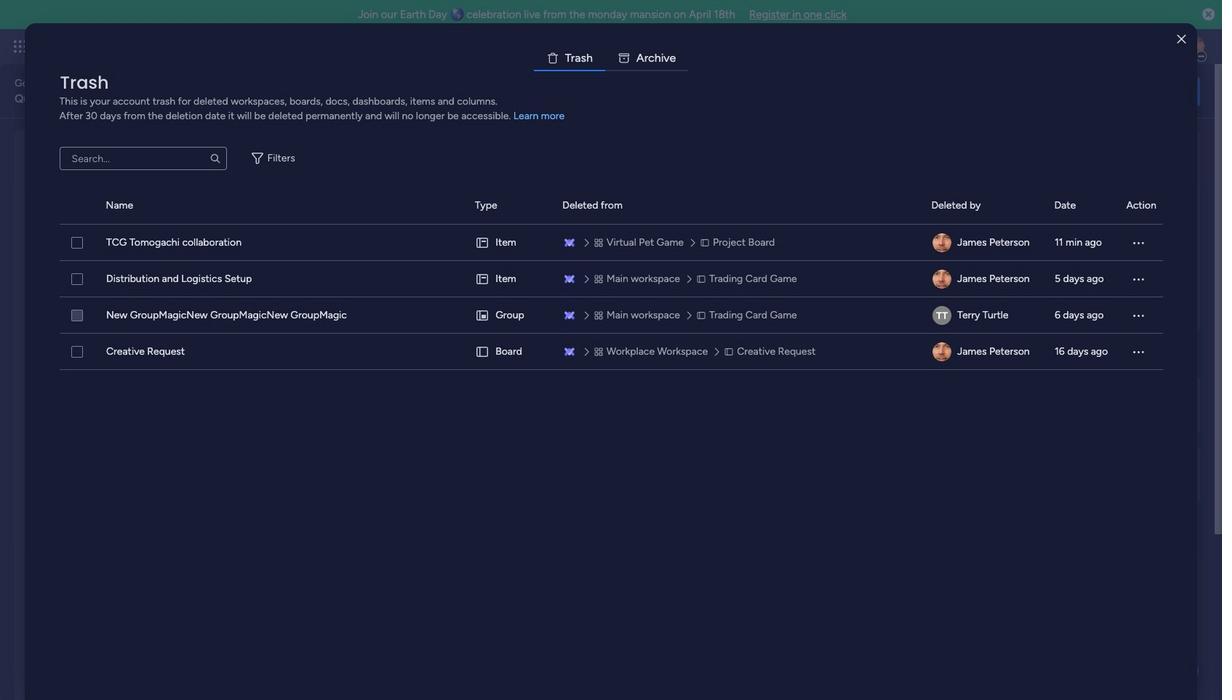 Task type: vqa. For each thing, say whether or not it's contained in the screenshot.
option to the middle
no



Task type: locate. For each thing, give the bounding box(es) containing it.
1 public board image from the left
[[277, 295, 293, 311]]

cell
[[475, 225, 545, 261], [932, 225, 1037, 261], [475, 261, 545, 298], [932, 261, 1037, 298], [475, 298, 545, 334], [932, 298, 1037, 334], [475, 334, 545, 370], [932, 334, 1037, 370]]

james peterson image for 2nd menu image
[[932, 343, 951, 362]]

2 horizontal spatial add to favorites image
[[907, 295, 922, 310]]

select product image
[[13, 39, 28, 54]]

0 horizontal spatial add to favorites image
[[227, 295, 242, 310]]

2 public board image from the left
[[503, 295, 519, 311]]

1 horizontal spatial add to favorites image
[[454, 295, 469, 310]]

0 horizontal spatial public board image
[[277, 295, 293, 311]]

1 menu image from the top
[[1131, 272, 1146, 287]]

2 component image from the left
[[503, 318, 517, 331]]

2 column header from the left
[[106, 188, 457, 224]]

2 add to favorites image from the left
[[454, 295, 469, 310]]

row
[[59, 225, 1163, 261], [59, 261, 1163, 298], [59, 298, 1163, 334], [59, 334, 1163, 370]]

1 horizontal spatial component image
[[503, 318, 517, 331]]

table
[[59, 188, 1163, 677]]

public board image
[[50, 295, 66, 311], [503, 295, 519, 311]]

3 row from the top
[[59, 298, 1163, 334]]

1 horizontal spatial public board image
[[503, 295, 519, 311]]

public board image for component icon
[[730, 295, 746, 311]]

1 vertical spatial menu image
[[1131, 345, 1146, 359]]

james peterson image
[[1181, 35, 1205, 58], [932, 270, 951, 289], [932, 343, 951, 362]]

james peterson image
[[932, 234, 951, 252]]

1 image
[[1007, 30, 1020, 46]]

2 public board image from the left
[[730, 295, 746, 311]]

search image
[[209, 153, 221, 164]]

component image
[[277, 318, 290, 331], [503, 318, 517, 331]]

0 horizontal spatial component image
[[277, 318, 290, 331]]

6 column header from the left
[[1054, 188, 1109, 224]]

1 public board image from the left
[[50, 295, 66, 311]]

menu image
[[1131, 236, 1146, 250], [1131, 345, 1146, 359]]

1 component image from the left
[[277, 318, 290, 331]]

add to favorites image
[[227, 295, 242, 310], [454, 295, 469, 310], [907, 295, 922, 310]]

james peterson image for first menu icon
[[932, 270, 951, 289]]

public board image for add to favorites icon
[[503, 295, 519, 311]]

None search field
[[59, 147, 227, 170]]

3 add to favorites image from the left
[[907, 295, 922, 310]]

0 vertical spatial menu image
[[1131, 236, 1146, 250]]

getting started element
[[982, 376, 1200, 435]]

0 vertical spatial menu image
[[1131, 272, 1146, 287]]

column header
[[59, 188, 88, 224], [106, 188, 457, 224], [475, 188, 545, 224], [563, 188, 914, 224], [932, 188, 1037, 224], [1054, 188, 1109, 224], [1126, 188, 1163, 224]]

public board image
[[277, 295, 293, 311], [730, 295, 746, 311]]

add to favorites image for first component image from left's public board image
[[454, 295, 469, 310]]

4 column header from the left
[[563, 188, 914, 224]]

1 column header from the left
[[59, 188, 88, 224]]

0 horizontal spatial public board image
[[50, 295, 66, 311]]

2 vertical spatial james peterson image
[[932, 343, 951, 362]]

1 vertical spatial james peterson image
[[932, 270, 951, 289]]

public board image for first component image from left
[[277, 295, 293, 311]]

0 vertical spatial james peterson image
[[1181, 35, 1205, 58]]

row group
[[59, 188, 1163, 225]]

1 vertical spatial menu image
[[1131, 308, 1146, 323]]

component image
[[730, 318, 743, 331]]

menu image
[[1131, 272, 1146, 287], [1131, 308, 1146, 323]]

1 horizontal spatial public board image
[[730, 295, 746, 311]]



Task type: describe. For each thing, give the bounding box(es) containing it.
1 add to favorites image from the left
[[227, 295, 242, 310]]

2 menu image from the top
[[1131, 308, 1146, 323]]

7 column header from the left
[[1126, 188, 1163, 224]]

public board image for third add to favorites image from the right
[[50, 295, 66, 311]]

quick search results list box
[[32, 165, 947, 358]]

terry turtle image
[[932, 306, 951, 325]]

1 menu image from the top
[[1131, 236, 1146, 250]]

templates image image
[[995, 139, 1187, 239]]

2 row from the top
[[59, 261, 1163, 298]]

close image
[[1177, 34, 1186, 45]]

3 column header from the left
[[475, 188, 545, 224]]

add to favorites image
[[681, 295, 695, 310]]

help center element
[[982, 446, 1200, 505]]

1 row from the top
[[59, 225, 1163, 261]]

4 row from the top
[[59, 334, 1163, 370]]

2 menu image from the top
[[1131, 345, 1146, 359]]

5 column header from the left
[[932, 188, 1037, 224]]

add to favorites image for public board image associated with component icon
[[907, 295, 922, 310]]

Search for items in the recycle bin search field
[[59, 147, 227, 170]]



